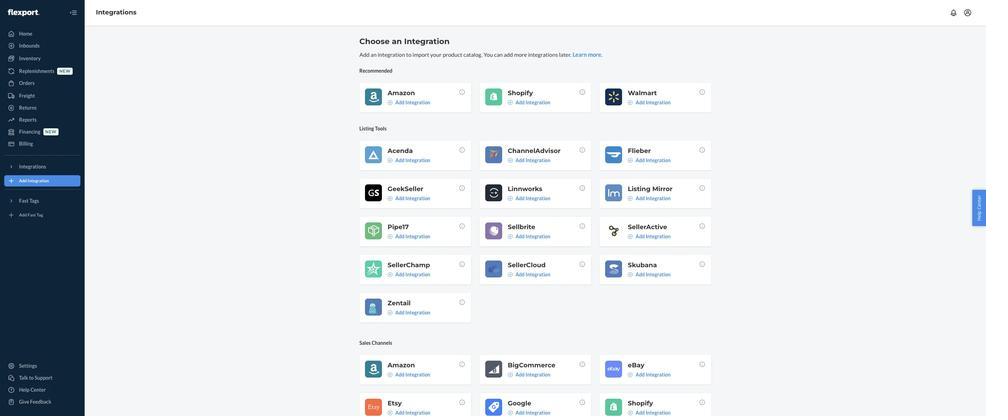 Task type: locate. For each thing, give the bounding box(es) containing it.
0 horizontal spatial center
[[31, 387, 46, 393]]

1 vertical spatial amazon
[[388, 362, 415, 369]]

1 horizontal spatial help
[[976, 211, 983, 221]]

0 horizontal spatial more
[[514, 51, 527, 58]]

ebay
[[628, 362, 645, 369]]

0 vertical spatial integrations
[[96, 9, 137, 16]]

0 horizontal spatial integrations
[[19, 164, 46, 170]]

plus circle image for flieber
[[628, 158, 633, 163]]

shopify
[[508, 89, 533, 97], [628, 400, 653, 407]]

listing
[[359, 126, 374, 132], [628, 185, 651, 193]]

integration
[[404, 37, 450, 46], [406, 99, 430, 105], [526, 99, 551, 105], [646, 99, 671, 105], [406, 157, 430, 163], [526, 157, 551, 163], [646, 157, 671, 163], [28, 178, 49, 184], [406, 195, 430, 201], [526, 195, 551, 201], [646, 195, 671, 201], [406, 233, 430, 239], [526, 233, 551, 239], [646, 233, 671, 239], [406, 272, 430, 278], [526, 272, 551, 278], [646, 272, 671, 278], [406, 310, 430, 316], [406, 372, 430, 378], [526, 372, 551, 378], [646, 372, 671, 378], [406, 410, 430, 416], [526, 410, 551, 416], [646, 410, 671, 416]]

tags
[[29, 198, 39, 204]]

plus circle image down flieber
[[628, 158, 633, 163]]

choose
[[359, 37, 390, 46]]

amazon down channels
[[388, 362, 415, 369]]

new up orders link
[[59, 69, 71, 74]]

more
[[514, 51, 527, 58], [588, 51, 601, 58]]

fast left tag
[[28, 213, 36, 218]]

plus circle image
[[388, 100, 393, 105], [508, 100, 513, 105], [508, 196, 513, 201], [388, 234, 393, 239], [508, 272, 513, 277], [628, 272, 633, 277], [388, 310, 393, 315], [508, 372, 513, 377], [628, 411, 633, 416]]

sellercloud
[[508, 261, 546, 269]]

give feedback button
[[4, 397, 80, 408]]

later.
[[559, 51, 572, 58]]

integrations
[[96, 9, 137, 16], [19, 164, 46, 170]]

home
[[19, 31, 32, 37]]

center inside the help center button
[[976, 195, 983, 210]]

you
[[484, 51, 493, 58]]

1 vertical spatial integrations
[[19, 164, 46, 170]]

0 vertical spatial amazon
[[388, 89, 415, 97]]

listing left mirror
[[628, 185, 651, 193]]

listing tools
[[359, 126, 387, 132]]

bigcommerce
[[508, 362, 556, 369]]

listing left tools
[[359, 126, 374, 132]]

0 horizontal spatial help
[[19, 387, 30, 393]]

0 horizontal spatial shopify
[[508, 89, 533, 97]]

plus circle image up "etsy"
[[388, 372, 393, 377]]

1 horizontal spatial new
[[59, 69, 71, 74]]

choose an integration
[[359, 37, 450, 46]]

to right talk
[[29, 375, 34, 381]]

plus circle image for sellerchamp
[[388, 272, 393, 277]]

an up integration
[[392, 37, 402, 46]]

2 more from the left
[[588, 51, 601, 58]]

product
[[443, 51, 462, 58]]

tools
[[375, 126, 387, 132]]

integrations button
[[4, 161, 80, 173]]

close navigation image
[[69, 8, 78, 17]]

to inside button
[[29, 375, 34, 381]]

learn
[[573, 51, 587, 58]]

plus circle image down sellerchamp on the left bottom of the page
[[388, 272, 393, 277]]

1 vertical spatial center
[[31, 387, 46, 393]]

0 horizontal spatial to
[[29, 375, 34, 381]]

an down choose
[[371, 51, 377, 58]]

add integration link
[[388, 99, 430, 106], [508, 99, 551, 106], [628, 99, 671, 106], [388, 157, 430, 164], [508, 157, 551, 164], [628, 157, 671, 164], [4, 175, 80, 187], [388, 195, 430, 202], [508, 195, 551, 202], [628, 195, 671, 202], [388, 233, 430, 240], [508, 233, 551, 240], [628, 233, 671, 240], [388, 271, 430, 278], [508, 271, 551, 278], [628, 271, 671, 278], [388, 309, 430, 316], [388, 371, 430, 378], [508, 371, 551, 378], [628, 371, 671, 378], [388, 410, 430, 416], [508, 410, 551, 416], [628, 410, 671, 416]]

plus circle image down acenda
[[388, 158, 393, 163]]

amazon for bigcommerce
[[388, 362, 415, 369]]

fast inside dropdown button
[[19, 198, 28, 204]]

channels
[[372, 340, 392, 346]]

1 horizontal spatial more
[[588, 51, 601, 58]]

plus circle image for walmart
[[628, 100, 633, 105]]

your
[[430, 51, 442, 58]]

an for add
[[371, 51, 377, 58]]

google
[[508, 400, 531, 407]]

talk
[[19, 375, 28, 381]]

reports link
[[4, 114, 80, 126]]

0 vertical spatial center
[[976, 195, 983, 210]]

orders
[[19, 80, 35, 86]]

plus circle image down "etsy"
[[388, 411, 393, 416]]

new for replenishments
[[59, 69, 71, 74]]

1 horizontal spatial an
[[392, 37, 402, 46]]

add fast tag
[[19, 213, 43, 218]]

0 vertical spatial an
[[392, 37, 402, 46]]

0 horizontal spatial new
[[45, 129, 56, 135]]

1 vertical spatial help center
[[19, 387, 46, 393]]

plus circle image down "channeladvisor"
[[508, 158, 513, 163]]

help center inside button
[[976, 195, 983, 221]]

an
[[392, 37, 402, 46], [371, 51, 377, 58]]

0 vertical spatial help center
[[976, 195, 983, 221]]

more right add
[[514, 51, 527, 58]]

plus circle image for geekseller
[[388, 196, 393, 201]]

new
[[59, 69, 71, 74], [45, 129, 56, 135]]

0 vertical spatial listing
[[359, 126, 374, 132]]

plus circle image down 'ebay'
[[628, 372, 633, 377]]

plus circle image down walmart
[[628, 100, 633, 105]]

0 vertical spatial help
[[976, 211, 983, 221]]

new for financing
[[45, 129, 56, 135]]

fast tags button
[[4, 195, 80, 207]]

plus circle image for channeladvisor
[[508, 158, 513, 163]]

center
[[976, 195, 983, 210], [31, 387, 46, 393]]

inventory
[[19, 55, 41, 61]]

add an integration to import your product catalog. you can add more integrations later. learn more .
[[359, 51, 603, 58]]

open notifications image
[[950, 8, 958, 17]]

0 horizontal spatial listing
[[359, 126, 374, 132]]

1 horizontal spatial listing
[[628, 185, 651, 193]]

skubana
[[628, 261, 657, 269]]

fast
[[19, 198, 28, 204], [28, 213, 36, 218]]

plus circle image down geekseller
[[388, 196, 393, 201]]

help center
[[976, 195, 983, 221], [19, 387, 46, 393]]

1 horizontal spatial shopify
[[628, 400, 653, 407]]

1 vertical spatial listing
[[628, 185, 651, 193]]

amazon
[[388, 89, 415, 97], [388, 362, 415, 369]]

plus circle image down google
[[508, 411, 513, 416]]

new down the reports link
[[45, 129, 56, 135]]

support
[[35, 375, 52, 381]]

import
[[413, 51, 429, 58]]

1 horizontal spatial center
[[976, 195, 983, 210]]

1 horizontal spatial to
[[406, 51, 412, 58]]

1 horizontal spatial help center
[[976, 195, 983, 221]]

amazon down the recommended
[[388, 89, 415, 97]]

add
[[359, 51, 370, 58], [395, 99, 405, 105], [516, 99, 525, 105], [636, 99, 645, 105], [395, 157, 405, 163], [516, 157, 525, 163], [636, 157, 645, 163], [19, 178, 27, 184], [395, 195, 405, 201], [516, 195, 525, 201], [636, 195, 645, 201], [19, 213, 27, 218], [395, 233, 405, 239], [516, 233, 525, 239], [636, 233, 645, 239], [395, 272, 405, 278], [516, 272, 525, 278], [636, 272, 645, 278], [395, 310, 405, 316], [395, 372, 405, 378], [516, 372, 525, 378], [636, 372, 645, 378], [395, 410, 405, 416], [516, 410, 525, 416], [636, 410, 645, 416]]

1 vertical spatial new
[[45, 129, 56, 135]]

sellerchamp
[[388, 261, 430, 269]]

add inside add fast tag link
[[19, 213, 27, 218]]

help center link
[[4, 385, 80, 396]]

2 amazon from the top
[[388, 362, 415, 369]]

plus circle image down "listing mirror"
[[628, 196, 633, 201]]

0 vertical spatial fast
[[19, 198, 28, 204]]

add integration
[[395, 99, 430, 105], [516, 99, 551, 105], [636, 99, 671, 105], [395, 157, 430, 163], [516, 157, 551, 163], [636, 157, 671, 163], [19, 178, 49, 184], [395, 195, 430, 201], [516, 195, 551, 201], [636, 195, 671, 201], [395, 233, 430, 239], [516, 233, 551, 239], [636, 233, 671, 239], [395, 272, 430, 278], [516, 272, 551, 278], [636, 272, 671, 278], [395, 310, 430, 316], [395, 372, 430, 378], [516, 372, 551, 378], [636, 372, 671, 378], [395, 410, 430, 416], [516, 410, 551, 416], [636, 410, 671, 416]]

catalog.
[[464, 51, 483, 58]]

to
[[406, 51, 412, 58], [29, 375, 34, 381]]

mirror
[[652, 185, 673, 193]]

1 vertical spatial an
[[371, 51, 377, 58]]

to left import
[[406, 51, 412, 58]]

open account menu image
[[964, 8, 972, 17]]

plus circle image down sellbrite
[[508, 234, 513, 239]]

1 horizontal spatial integrations
[[96, 9, 137, 16]]

pipe17
[[388, 223, 409, 231]]

plus circle image
[[628, 100, 633, 105], [388, 158, 393, 163], [508, 158, 513, 163], [628, 158, 633, 163], [388, 196, 393, 201], [628, 196, 633, 201], [508, 234, 513, 239], [628, 234, 633, 239], [388, 272, 393, 277], [388, 372, 393, 377], [628, 372, 633, 377], [388, 411, 393, 416], [508, 411, 513, 416]]

help
[[976, 211, 983, 221], [19, 387, 30, 393]]

1 vertical spatial help
[[19, 387, 30, 393]]

integrations link
[[96, 9, 137, 16]]

0 horizontal spatial an
[[371, 51, 377, 58]]

1 vertical spatial to
[[29, 375, 34, 381]]

an for choose
[[392, 37, 402, 46]]

inbounds link
[[4, 40, 80, 52]]

plus circle image for etsy
[[388, 411, 393, 416]]

1 amazon from the top
[[388, 89, 415, 97]]

zentail
[[388, 299, 411, 307]]

fast left tags in the top of the page
[[19, 198, 28, 204]]

orders link
[[4, 78, 80, 89]]

help center inside help center link
[[19, 387, 46, 393]]

0 vertical spatial new
[[59, 69, 71, 74]]

0 horizontal spatial help center
[[19, 387, 46, 393]]

plus circle image down selleractive
[[628, 234, 633, 239]]

more right learn
[[588, 51, 601, 58]]



Task type: describe. For each thing, give the bounding box(es) containing it.
plus circle image for google
[[508, 411, 513, 416]]

integrations
[[528, 51, 558, 58]]

home link
[[4, 28, 80, 40]]

acenda
[[388, 147, 413, 155]]

recommended
[[359, 68, 393, 74]]

sellbrite
[[508, 223, 535, 231]]

add fast tag link
[[4, 210, 80, 221]]

talk to support
[[19, 375, 52, 381]]

settings link
[[4, 361, 80, 372]]

integration
[[378, 51, 405, 58]]

freight
[[19, 93, 35, 99]]

help inside button
[[976, 211, 983, 221]]

.
[[601, 51, 603, 58]]

can
[[494, 51, 503, 58]]

plus circle image for acenda
[[388, 158, 393, 163]]

sales channels
[[359, 340, 392, 346]]

fast tags
[[19, 198, 39, 204]]

settings
[[19, 363, 37, 369]]

feedback
[[30, 399, 51, 405]]

walmart
[[628, 89, 657, 97]]

linnworks
[[508, 185, 543, 193]]

financing
[[19, 129, 40, 135]]

returns link
[[4, 102, 80, 114]]

replenishments
[[19, 68, 54, 74]]

center inside help center link
[[31, 387, 46, 393]]

1 more from the left
[[514, 51, 527, 58]]

freight link
[[4, 90, 80, 102]]

inbounds
[[19, 43, 40, 49]]

billing
[[19, 141, 33, 147]]

tag
[[37, 213, 43, 218]]

listing for listing tools
[[359, 126, 374, 132]]

talk to support button
[[4, 373, 80, 384]]

flieber
[[628, 147, 651, 155]]

integrations inside dropdown button
[[19, 164, 46, 170]]

add
[[504, 51, 513, 58]]

plus circle image for sellbrite
[[508, 234, 513, 239]]

give
[[19, 399, 29, 405]]

reports
[[19, 117, 37, 123]]

plus circle image for selleractive
[[628, 234, 633, 239]]

etsy
[[388, 400, 402, 407]]

sales
[[359, 340, 371, 346]]

learn more button
[[573, 51, 601, 59]]

listing mirror
[[628, 185, 673, 193]]

plus circle image for ebay
[[628, 372, 633, 377]]

1 vertical spatial fast
[[28, 213, 36, 218]]

0 vertical spatial to
[[406, 51, 412, 58]]

channeladvisor
[[508, 147, 561, 155]]

1 vertical spatial shopify
[[628, 400, 653, 407]]

returns
[[19, 105, 37, 111]]

selleractive
[[628, 223, 667, 231]]

billing link
[[4, 138, 80, 150]]

give feedback
[[19, 399, 51, 405]]

plus circle image for listing mirror
[[628, 196, 633, 201]]

geekseller
[[388, 185, 423, 193]]

0 vertical spatial shopify
[[508, 89, 533, 97]]

plus circle image for amazon
[[388, 372, 393, 377]]

flexport logo image
[[8, 9, 39, 16]]

help center button
[[973, 190, 986, 226]]

listing for listing mirror
[[628, 185, 651, 193]]

amazon for shopify
[[388, 89, 415, 97]]

inventory link
[[4, 53, 80, 64]]



Task type: vqa. For each thing, say whether or not it's contained in the screenshot.
can
yes



